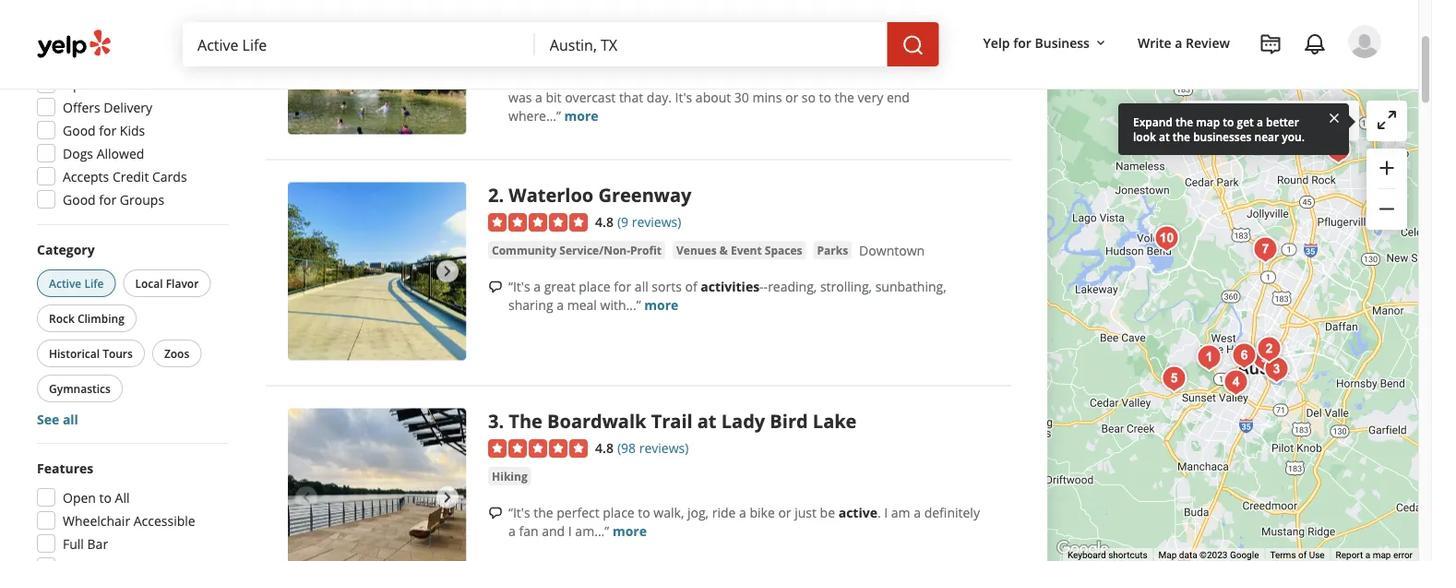 Task type: vqa. For each thing, say whether or not it's contained in the screenshot.
""we arrived around 11:30 am on a saturday and got seated in less than 30 minutes. the interior was super clean and tropical, we loved the sky light in the…""
no



Task type: locate. For each thing, give the bounding box(es) containing it.
2 vertical spatial more link
[[613, 522, 647, 540]]

full bar
[[63, 535, 108, 553]]

2 open from the top
[[63, 489, 96, 507]]

credit
[[112, 168, 149, 185]]

4.8 star rating image down the
[[488, 440, 588, 458]]

place up am..."
[[603, 504, 635, 522]]

map left the error
[[1373, 550, 1391, 561]]

0 vertical spatial .
[[499, 183, 504, 208]]

None search field
[[183, 22, 943, 66]]

more down overcast
[[564, 107, 598, 125]]

walk
[[568, 70, 595, 88]]

4.8 star rating image
[[488, 214, 588, 232], [488, 440, 588, 458]]

open for open now 9:59 am
[[63, 76, 96, 93]]

accessible
[[134, 512, 195, 530]]

4.8 left (98
[[595, 439, 614, 457]]

map for error
[[1373, 550, 1391, 561]]

1 vertical spatial 4.8
[[595, 439, 614, 457]]

2 vertical spatial more
[[613, 522, 647, 540]]

more right am..."
[[613, 522, 647, 540]]

1 4.8 star rating image from the top
[[488, 214, 588, 232]]

for down accepts credit cards
[[99, 191, 116, 209]]

write a review
[[1138, 34, 1230, 51]]

0 vertical spatial 4.8
[[595, 213, 614, 231]]

or left 'just'
[[778, 504, 791, 522]]

next image
[[436, 487, 459, 509]]

1 vertical spatial hiking button
[[488, 468, 531, 486]]

and inside '"this trail walk (or "hike") is a fairly pleasant one. we went early march, and it was a bit overcast that day. it's about 30 mins or so to the very end where…"'
[[936, 70, 959, 88]]

hiking down 4.4 star rating image
[[492, 17, 527, 32]]

"it's up sharing at the bottom
[[508, 278, 530, 295]]

be
[[820, 504, 835, 522]]

0 vertical spatial 4.8 star rating image
[[488, 214, 588, 232]]

3
[[488, 409, 499, 434]]

all
[[635, 278, 648, 295], [63, 411, 78, 428]]

0 vertical spatial 4.8 link
[[595, 211, 614, 231]]

one.
[[773, 70, 799, 88]]

0 horizontal spatial at
[[697, 409, 717, 434]]

1 vertical spatial 16 speech v2 image
[[488, 280, 503, 295]]

4.8 for boardwalk
[[595, 439, 614, 457]]

a right am
[[914, 504, 921, 522]]

slideshow element
[[288, 183, 466, 361], [288, 409, 466, 561]]

all right see
[[63, 411, 78, 428]]

a inside "write a review" link
[[1175, 34, 1182, 51]]

waterloo greenway image
[[288, 183, 466, 361], [1251, 331, 1288, 368]]

of left use
[[1298, 550, 1307, 561]]

map data ©2023 google
[[1159, 550, 1259, 561]]

1 none field from the left
[[197, 34, 520, 54]]

none field find
[[197, 34, 520, 54]]

1 vertical spatial good
[[63, 191, 96, 209]]

for down "offers delivery"
[[99, 122, 116, 139]]

2 4.8 from the top
[[595, 439, 614, 457]]

1 16 speech v2 image from the top
[[488, 72, 503, 87]]

(98 reviews) link
[[617, 437, 689, 457]]

4.8 star rating image down waterloo
[[488, 214, 588, 232]]

waterloo greenway image inside map "region"
[[1251, 331, 1288, 368]]

- left reading,
[[760, 278, 764, 295]]

to left walk,
[[638, 504, 650, 522]]

historical
[[49, 346, 100, 361]]

climbing
[[77, 311, 124, 326]]

2 "it's from the top
[[508, 504, 530, 522]]

zoom in image
[[1376, 157, 1398, 179]]

data
[[1179, 550, 1197, 561]]

2 vertical spatial .
[[877, 504, 881, 522]]

the right expand
[[1176, 114, 1193, 129]]

very
[[858, 89, 883, 106]]

open up offers
[[63, 76, 96, 93]]

at right 'look'
[[1159, 129, 1170, 144]]

1 good from the top
[[63, 122, 96, 139]]

0 horizontal spatial waterloo greenway image
[[288, 183, 466, 361]]

keyboard shortcuts button
[[1067, 549, 1147, 561]]

historical tours
[[49, 346, 133, 361]]

report a map error
[[1336, 550, 1413, 561]]

reviews) inside "link"
[[639, 439, 689, 457]]

1 vertical spatial .
[[499, 409, 504, 434]]

1 4.8 link from the top
[[595, 211, 614, 231]]

1 vertical spatial hiking
[[492, 469, 527, 484]]

4.8 link left (9 on the left of the page
[[595, 211, 614, 231]]

1 - from the left
[[760, 278, 764, 295]]

reviews) down trail
[[639, 439, 689, 457]]

None field
[[197, 34, 520, 54], [550, 34, 873, 54]]

30
[[734, 89, 749, 106]]

more link for greenway
[[644, 296, 678, 314]]

map right as
[[1278, 112, 1305, 130]]

more down sorts
[[644, 296, 678, 314]]

map left get
[[1196, 114, 1220, 129]]

barton springs pool image
[[1226, 337, 1263, 374]]

2 good from the top
[[63, 191, 96, 209]]

the right 'look'
[[1173, 129, 1190, 144]]

0 vertical spatial of
[[685, 278, 697, 295]]

venues & event spaces link
[[673, 241, 806, 260]]

1 hiking from the top
[[492, 17, 527, 32]]

good for good for groups
[[63, 191, 96, 209]]

expand the map to get a better look at the businesses near you.
[[1133, 114, 1305, 144]]

cards
[[152, 168, 187, 185]]

good
[[63, 122, 96, 139], [63, 191, 96, 209]]

event
[[731, 243, 762, 258]]

for for business
[[1013, 34, 1031, 51]]

at inside expand the map to get a better look at the businesses near you.
[[1159, 129, 1170, 144]]

the
[[835, 89, 854, 106], [1176, 114, 1193, 129], [1173, 129, 1190, 144], [534, 504, 553, 522]]

life
[[84, 276, 104, 291]]

fairly
[[685, 70, 715, 88]]

near
[[1254, 129, 1279, 144]]

0 horizontal spatial all
[[63, 411, 78, 428]]

great
[[544, 278, 575, 295]]

more
[[564, 107, 598, 125], [644, 296, 678, 314], [613, 522, 647, 540]]

jog,
[[687, 504, 709, 522]]

local flavor
[[135, 276, 199, 291]]

2 hiking from the top
[[492, 469, 527, 484]]

0 vertical spatial more link
[[564, 107, 598, 125]]

0 vertical spatial reviews)
[[632, 213, 681, 231]]

map
[[1278, 112, 1305, 130], [1196, 114, 1220, 129], [1373, 550, 1391, 561]]

0 vertical spatial and
[[936, 70, 959, 88]]

the boardwalk trail at lady bird lake link
[[509, 409, 857, 434]]

strolling,
[[820, 278, 872, 295]]

to right so
[[819, 89, 831, 106]]

- right activities
[[764, 278, 768, 295]]

1 4.8 from the top
[[595, 213, 614, 231]]

to left get
[[1223, 114, 1234, 129]]

1 vertical spatial slideshow element
[[288, 409, 466, 561]]

active
[[49, 276, 81, 291]]

0 vertical spatial hiking button
[[488, 15, 531, 34]]

dogs allowed
[[63, 145, 144, 162]]

4.8 link
[[595, 211, 614, 231], [595, 437, 614, 457]]

1 vertical spatial all
[[63, 411, 78, 428]]

it's
[[675, 89, 692, 106]]

fan
[[519, 522, 539, 540]]

offers
[[63, 99, 100, 116]]

or left so
[[785, 89, 798, 106]]

. for 2
[[499, 183, 504, 208]]

0 vertical spatial at
[[1159, 129, 1170, 144]]

1 horizontal spatial all
[[635, 278, 648, 295]]

1 vertical spatial at
[[697, 409, 717, 434]]

a inside --reading, strolling, sunbathing, sharing a meal with..."
[[557, 296, 564, 314]]

expand map image
[[1376, 109, 1398, 131]]

16 speech v2 image down community
[[488, 280, 503, 295]]

for inside button
[[1013, 34, 1031, 51]]

user actions element
[[968, 23, 1407, 137]]

so
[[802, 89, 816, 106]]

1 vertical spatial place
[[603, 504, 635, 522]]

0 horizontal spatial map
[[1196, 114, 1220, 129]]

service/non-
[[559, 243, 630, 258]]

0 vertical spatial place
[[579, 278, 611, 295]]

place up meal
[[579, 278, 611, 295]]

map for to
[[1196, 114, 1220, 129]]

sculpture falls image
[[1191, 339, 1228, 376]]

for right yelp
[[1013, 34, 1031, 51]]

4.8 link left (98
[[595, 437, 614, 457]]

hippie hollow park image
[[1148, 220, 1185, 257]]

as
[[1261, 112, 1275, 130]]

google image
[[1053, 537, 1113, 561]]

1 vertical spatial hiking link
[[488, 468, 531, 486]]

1 horizontal spatial waterloo greenway image
[[1251, 331, 1288, 368]]

to left all
[[99, 489, 112, 507]]

i down the perfect
[[568, 522, 572, 540]]

waterloo
[[509, 183, 594, 208]]

10:00
[[556, 44, 589, 62]]

1 horizontal spatial at
[[1159, 129, 1170, 144]]

wheelchair accessible
[[63, 512, 195, 530]]

local
[[135, 276, 163, 291]]

1 vertical spatial i
[[568, 522, 572, 540]]

0 vertical spatial good
[[63, 122, 96, 139]]

retro boat rentals atx image
[[1246, 340, 1283, 377]]

until 10:00 pm
[[526, 44, 612, 62]]

0 vertical spatial 16 speech v2 image
[[488, 72, 503, 87]]

the down the "went"
[[835, 89, 854, 106]]

hiking link down 4.4 star rating image
[[488, 15, 531, 34]]

4.8 left (9 on the left of the page
[[595, 213, 614, 231]]

at right trail
[[697, 409, 717, 434]]

active life button
[[37, 270, 116, 298]]

groups
[[120, 191, 164, 209]]

open up 'wheelchair'
[[63, 489, 96, 507]]

trail
[[651, 409, 693, 434]]

and inside ". i am a definitely a fan and i am...""
[[542, 522, 565, 540]]

community
[[492, 243, 557, 258]]

. left am
[[877, 504, 881, 522]]

pleasant
[[718, 70, 769, 88]]

1 vertical spatial or
[[778, 504, 791, 522]]

2 4.8 link from the top
[[595, 437, 614, 457]]

. inside ". i am a definitely a fan and i am...""
[[877, 504, 881, 522]]

4.8 for greenway
[[595, 213, 614, 231]]

4.8 star rating image for waterloo
[[488, 214, 588, 232]]

a right get
[[1257, 114, 1263, 129]]

1 vertical spatial 4.8 star rating image
[[488, 440, 588, 458]]

more link for boardwalk
[[613, 522, 647, 540]]

16 speech v2 image for "it's a great place for all sorts of
[[488, 280, 503, 295]]

good up dogs
[[63, 122, 96, 139]]

a up sharing at the bottom
[[534, 278, 541, 295]]

2 none field from the left
[[550, 34, 873, 54]]

2 horizontal spatial map
[[1373, 550, 1391, 561]]

(98 reviews)
[[617, 439, 689, 457]]

greg r. image
[[1348, 25, 1381, 58]]

write
[[1138, 34, 1172, 51]]

0 vertical spatial more
[[564, 107, 598, 125]]

i left am
[[884, 504, 888, 522]]

1 vertical spatial "it's
[[508, 504, 530, 522]]

of right sorts
[[685, 278, 697, 295]]

2 4.8 star rating image from the top
[[488, 440, 588, 458]]

open now 9:59 am
[[63, 76, 179, 93]]

1 vertical spatial open
[[63, 489, 96, 507]]

hiking up 16 speech v2 image
[[492, 469, 527, 484]]

and right fan
[[542, 522, 565, 540]]

1 vertical spatial more link
[[644, 296, 678, 314]]

more link right am..."
[[613, 522, 647, 540]]

rock
[[49, 311, 75, 326]]

1 vertical spatial 4.8 link
[[595, 437, 614, 457]]

went
[[825, 70, 855, 88]]

4.8 link for boardwalk
[[595, 437, 614, 457]]

1 horizontal spatial and
[[936, 70, 959, 88]]

all
[[115, 489, 130, 507]]

next image
[[436, 261, 459, 283]]

more link down overcast
[[564, 107, 598, 125]]

close image
[[1327, 109, 1342, 125]]

hiking button up 16 speech v2 image
[[488, 468, 531, 486]]

good for kids
[[63, 122, 145, 139]]

zoom out image
[[1376, 198, 1398, 220]]

0 vertical spatial or
[[785, 89, 798, 106]]

reviews) for greenway
[[632, 213, 681, 231]]

1 open from the top
[[63, 76, 96, 93]]

a
[[1175, 34, 1182, 51], [674, 70, 681, 88], [535, 89, 542, 106], [1257, 114, 1263, 129], [534, 278, 541, 295], [557, 296, 564, 314], [739, 504, 746, 522], [914, 504, 921, 522], [508, 522, 516, 540], [1365, 550, 1370, 561]]

16 speech v2 image left "this
[[488, 72, 503, 87]]

previous image
[[295, 261, 317, 283]]

2 hiking button from the top
[[488, 468, 531, 486]]

hiking button down 4.4 star rating image
[[488, 15, 531, 34]]

1 slideshow element from the top
[[288, 183, 466, 361]]

group
[[31, 46, 229, 215], [1367, 149, 1407, 230], [33, 240, 229, 429], [31, 459, 229, 561]]

offers delivery
[[63, 99, 152, 116]]

write a review link
[[1130, 26, 1237, 59]]

map inside expand the map to get a better look at the businesses near you.
[[1196, 114, 1220, 129]]

search as map moves
[[1217, 112, 1348, 130]]

"it's up fan
[[508, 504, 530, 522]]

for
[[1013, 34, 1031, 51], [99, 122, 116, 139], [99, 191, 116, 209], [614, 278, 631, 295]]

0 vertical spatial i
[[884, 504, 888, 522]]

greenway
[[598, 183, 691, 208]]

and left it
[[936, 70, 959, 88]]

16 speech v2 image for "this trail walk (or "hike") is a fairly pleasant one. we went early march, and it was a bit overcast that day. it's about 30 mins or so to the very end where…"
[[488, 72, 503, 87]]

i
[[884, 504, 888, 522], [568, 522, 572, 540]]

1 vertical spatial of
[[1298, 550, 1307, 561]]

hiking link up 16 speech v2 image
[[488, 468, 531, 486]]

more link down sorts
[[644, 296, 678, 314]]

0 vertical spatial slideshow element
[[288, 183, 466, 361]]

a left bit
[[535, 89, 542, 106]]

2 16 speech v2 image from the top
[[488, 280, 503, 295]]

quarry lake image
[[1247, 231, 1284, 268]]

you.
[[1282, 129, 1305, 144]]

or inside '"this trail walk (or "hike") is a fairly pleasant one. we went early march, and it was a bit overcast that day. it's about 30 mins or so to the very end where…"'
[[785, 89, 798, 106]]

16 speech v2 image
[[488, 72, 503, 87], [488, 280, 503, 295]]

see all button
[[37, 411, 78, 428]]

1 horizontal spatial map
[[1278, 112, 1305, 130]]

4.4 star rating image
[[488, 0, 588, 6]]

1 vertical spatial reviews)
[[639, 439, 689, 457]]

good down accepts
[[63, 191, 96, 209]]

2
[[488, 183, 499, 208]]

2 slideshow element from the top
[[288, 409, 466, 561]]

all left sorts
[[635, 278, 648, 295]]

--reading, strolling, sunbathing, sharing a meal with..."
[[508, 278, 946, 314]]

. left the
[[499, 409, 504, 434]]

1 horizontal spatial none field
[[550, 34, 873, 54]]

0 vertical spatial open
[[63, 76, 96, 93]]

to inside '"this trail walk (or "hike") is a fairly pleasant one. we went early march, and it was a bit overcast that day. it's about 30 mins or so to the very end where…"'
[[819, 89, 831, 106]]

for for groups
[[99, 191, 116, 209]]

1 vertical spatial more
[[644, 296, 678, 314]]

. left waterloo
[[499, 183, 504, 208]]

0 horizontal spatial and
[[542, 522, 565, 540]]

0 horizontal spatial none field
[[197, 34, 520, 54]]

terms
[[1270, 550, 1296, 561]]

a right write
[[1175, 34, 1182, 51]]

0 horizontal spatial i
[[568, 522, 572, 540]]

1 hiking button from the top
[[488, 15, 531, 34]]

reviews) down greenway
[[632, 213, 681, 231]]

. for 3
[[499, 409, 504, 434]]

search
[[1217, 112, 1258, 130]]

all inside group
[[63, 411, 78, 428]]

where…"
[[508, 107, 561, 125]]

1 "it's from the top
[[508, 278, 530, 295]]

the inside '"this trail walk (or "hike") is a fairly pleasant one. we went early march, and it was a bit overcast that day. it's about 30 mins or so to the very end where…"'
[[835, 89, 854, 106]]

9:59
[[130, 76, 156, 93]]

1 hiking link from the top
[[488, 15, 531, 34]]

1 vertical spatial and
[[542, 522, 565, 540]]

2 hiking link from the top
[[488, 468, 531, 486]]

0 vertical spatial hiking link
[[488, 15, 531, 34]]

a down "great"
[[557, 296, 564, 314]]

0 vertical spatial hiking
[[492, 17, 527, 32]]

0 vertical spatial "it's
[[508, 278, 530, 295]]



Task type: describe. For each thing, give the bounding box(es) containing it.
profit
[[630, 243, 662, 258]]

kids
[[120, 122, 145, 139]]

a right report
[[1365, 550, 1370, 561]]

map
[[1159, 550, 1177, 561]]

Near text field
[[550, 34, 873, 54]]

(9 reviews) link
[[617, 211, 681, 231]]

open for open to all
[[63, 489, 96, 507]]

1 horizontal spatial of
[[1298, 550, 1307, 561]]

rock climbing
[[49, 311, 124, 326]]

tours
[[103, 346, 133, 361]]

active
[[838, 504, 877, 522]]

(9
[[617, 213, 628, 231]]

until
[[526, 44, 553, 62]]

place for boardwalk
[[603, 504, 635, 522]]

definitely
[[924, 504, 980, 522]]

keyboard
[[1067, 550, 1106, 561]]

previous image
[[295, 487, 317, 509]]

expand the map to get a better look at the businesses near you. tooltip
[[1118, 103, 1349, 155]]

(9 reviews)
[[617, 213, 681, 231]]

am..."
[[575, 522, 609, 540]]

none field near
[[550, 34, 873, 54]]

slideshow element for 3
[[288, 409, 466, 561]]

gymnastics
[[49, 381, 111, 396]]

group containing suggested
[[31, 46, 229, 215]]

austin aqua-dome image
[[1217, 364, 1254, 401]]

reviews) for boardwalk
[[639, 439, 689, 457]]

terms of use
[[1270, 550, 1325, 561]]

it
[[962, 70, 970, 88]]

delivery
[[104, 99, 152, 116]]

place for greenway
[[579, 278, 611, 295]]

©2023
[[1200, 550, 1228, 561]]

search image
[[902, 34, 924, 56]]

a right is
[[674, 70, 681, 88]]

(or
[[598, 70, 615, 88]]

spaces
[[765, 243, 802, 258]]

a inside expand the map to get a better look at the businesses near you.
[[1257, 114, 1263, 129]]

trail
[[541, 70, 564, 88]]

1 horizontal spatial i
[[884, 504, 888, 522]]

see
[[37, 411, 59, 428]]

map for moves
[[1278, 112, 1305, 130]]

terms of use link
[[1270, 550, 1325, 561]]

accepts credit cards
[[63, 168, 187, 185]]

gymnastics button
[[37, 375, 123, 403]]

"this
[[508, 70, 538, 88]]

suggested
[[37, 46, 103, 64]]

local flavor button
[[123, 270, 211, 298]]

waterloo greenway link
[[509, 183, 691, 208]]

(98
[[617, 439, 636, 457]]

"this trail walk (or "hike") is a fairly pleasant one. we went early march, and it was a bit overcast that day. it's about 30 mins or so to the very end where…"
[[508, 70, 970, 125]]

for up "with...""
[[614, 278, 631, 295]]

yelp for business button
[[976, 26, 1116, 59]]

zoos button
[[152, 340, 201, 368]]

dogs
[[63, 145, 93, 162]]

2 - from the left
[[764, 278, 768, 295]]

"it's for the
[[508, 504, 530, 522]]

sculpture falls image
[[288, 0, 466, 135]]

the up fan
[[534, 504, 553, 522]]

keyboard shortcuts
[[1067, 550, 1147, 561]]

home run dugout image
[[1320, 131, 1357, 168]]

activities
[[701, 278, 760, 295]]

to inside expand the map to get a better look at the businesses near you.
[[1223, 114, 1234, 129]]

hiking for second hiking link from the top of the page hiking button
[[492, 469, 527, 484]]

slideshow element for 2
[[288, 183, 466, 361]]

we
[[803, 70, 822, 88]]

day.
[[647, 89, 672, 106]]

full
[[63, 535, 84, 553]]

yelp for business
[[983, 34, 1090, 51]]

boardwalk
[[547, 409, 646, 434]]

notifications image
[[1304, 33, 1326, 55]]

with..."
[[600, 296, 641, 314]]

16 chevron down v2 image
[[1093, 36, 1108, 50]]

good for groups
[[63, 191, 164, 209]]

meal
[[567, 296, 597, 314]]

hiking button for second hiking link from the top of the page
[[488, 468, 531, 486]]

yelp
[[983, 34, 1010, 51]]

that
[[619, 89, 643, 106]]

for for kids
[[99, 122, 116, 139]]

bike
[[750, 504, 775, 522]]

the boardwalk trail at lady bird lake image
[[1258, 351, 1295, 388]]

parks button
[[813, 241, 852, 260]]

review
[[1186, 34, 1230, 51]]

community service/non-profit link
[[488, 241, 665, 260]]

flavor
[[166, 276, 199, 291]]

hiking for hiking button for 2nd hiking link from the bottom of the page
[[492, 17, 527, 32]]

expand
[[1133, 114, 1173, 129]]

0 horizontal spatial of
[[685, 278, 697, 295]]

more for boardwalk
[[613, 522, 647, 540]]

sunbathing,
[[875, 278, 946, 295]]

a right ride
[[739, 504, 746, 522]]

wheelchair
[[63, 512, 130, 530]]

community service/non-profit
[[492, 243, 662, 258]]

projects image
[[1260, 33, 1282, 55]]

epic fun image
[[1156, 360, 1192, 397]]

2 . waterloo greenway
[[488, 183, 691, 208]]

the boardwalk trail at lady bird lake image
[[288, 409, 466, 561]]

4.8 star rating image for the
[[488, 440, 588, 458]]

downtown
[[859, 242, 925, 260]]

more for greenway
[[644, 296, 678, 314]]

active life
[[49, 276, 104, 291]]

a left fan
[[508, 522, 516, 540]]

Find text field
[[197, 34, 520, 54]]

end
[[887, 89, 910, 106]]

community service/non-profit button
[[488, 241, 665, 260]]

the
[[509, 409, 542, 434]]

map region
[[1033, 0, 1432, 561]]

am
[[159, 76, 179, 93]]

accepts
[[63, 168, 109, 185]]

0 vertical spatial all
[[635, 278, 648, 295]]

venues & event spaces button
[[673, 241, 806, 260]]

4.8 link for greenway
[[595, 211, 614, 231]]

group containing category
[[33, 240, 229, 429]]

sharing
[[508, 296, 553, 314]]

group containing features
[[31, 459, 229, 561]]

venues
[[676, 243, 717, 258]]

"it's for waterloo
[[508, 278, 530, 295]]

just
[[795, 504, 817, 522]]

pm
[[593, 44, 612, 62]]

bar
[[87, 535, 108, 553]]

features
[[37, 460, 93, 477]]

perfect
[[557, 504, 599, 522]]

"it's a great place for all sorts of activities
[[508, 278, 760, 295]]

hiking button for 2nd hiking link from the bottom of the page
[[488, 15, 531, 34]]

16 speech v2 image
[[488, 506, 503, 521]]

good for good for kids
[[63, 122, 96, 139]]



